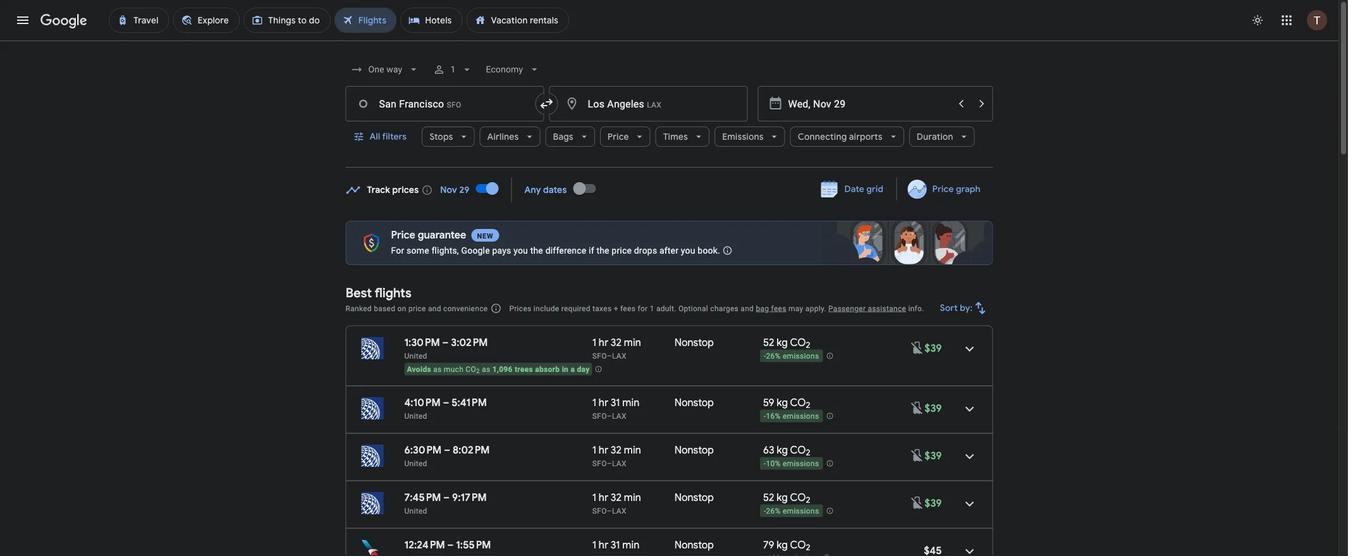 Task type: vqa. For each thing, say whether or not it's contained in the screenshot.
2nd 31 from the bottom of the Best flights main content
yes



Task type: locate. For each thing, give the bounding box(es) containing it.
2 horizontal spatial price
[[933, 183, 954, 195]]

emissions for 5:41 pm
[[783, 412, 819, 421]]

2 united from the top
[[405, 412, 427, 420]]

2 total duration 1 hr 32 min. element from the top
[[593, 443, 675, 458]]

emissions down may
[[783, 352, 819, 361]]

5 kg from the top
[[777, 538, 788, 551]]

59 kg co 2
[[764, 396, 811, 411]]

2 1 hr 32 min sfo – lax from the top
[[593, 443, 641, 468]]

co right 79
[[790, 538, 806, 551]]

2 hr from the top
[[599, 396, 609, 409]]

0 horizontal spatial fees
[[621, 304, 636, 313]]

min for 8:02 pm
[[624, 443, 641, 456]]

price right on
[[409, 304, 426, 313]]

52 kg co 2
[[764, 336, 811, 351], [764, 491, 811, 506]]

apply.
[[806, 304, 827, 313]]

None search field
[[346, 54, 994, 168]]

8:02 pm
[[453, 443, 490, 456]]

52 kg co 2 for 3:02 pm
[[764, 336, 811, 351]]

1 hr from the top
[[599, 336, 609, 349]]

swap origin and destination. image
[[539, 96, 554, 111]]

total duration 1 hr 32 min. element up 1 hr 31 min
[[593, 491, 675, 506]]

you
[[514, 245, 528, 256], [681, 245, 696, 256]]

1 vertical spatial total duration 1 hr 31 min. element
[[593, 538, 675, 553]]

52 down 10%
[[764, 491, 775, 504]]

0 vertical spatial 52 kg co 2
[[764, 336, 811, 351]]

flight details. leaves san francisco international airport at 1:30 pm on wednesday, november 29 and arrives at los angeles international airport at 3:02 pm on wednesday, november 29. image
[[955, 334, 985, 364]]

3 - from the top
[[764, 459, 766, 468]]

2 this price for this flight doesn't include overhead bin access. if you need a carry-on bag, use the bags filter to update prices. image from the top
[[910, 448, 925, 463]]

2 right much
[[476, 367, 480, 375]]

2 52 from the top
[[764, 491, 775, 504]]

1 1 hr 32 min sfo – lax from the top
[[593, 336, 641, 360]]

4 nonstop flight. element from the top
[[675, 491, 714, 506]]

taxes
[[593, 304, 612, 313]]

1 vertical spatial -26% emissions
[[764, 507, 819, 516]]

1 emissions from the top
[[783, 352, 819, 361]]

absorb
[[535, 365, 560, 374]]

79
[[764, 538, 775, 551]]

this price for this flight doesn't include overhead bin access. if you need a carry-on bag, use the bags filter to update prices. image down 39 us dollars text field
[[910, 448, 925, 463]]

2 vertical spatial this price for this flight doesn't include overhead bin access. if you need a carry-on bag, use the bags filter to update prices. image
[[910, 495, 925, 510]]

Departure time: 6:30 PM. text field
[[405, 443, 442, 456]]

1 horizontal spatial and
[[741, 304, 754, 313]]

1 total duration 1 hr 32 min. element from the top
[[593, 336, 675, 351]]

4 united from the top
[[405, 506, 427, 515]]

2 for 5:41 pm
[[806, 400, 811, 411]]

united inside 1:30 pm – 3:02 pm united
[[405, 351, 427, 360]]

1 as from the left
[[433, 365, 442, 374]]

lax inside 1 hr 31 min sfo – lax
[[612, 412, 627, 420]]

sfo up 1 hr 31 min
[[593, 506, 607, 515]]

2 39 us dollars text field from the top
[[925, 497, 942, 510]]

26% up 59 at the right bottom of the page
[[766, 352, 781, 361]]

1 nonstop from the top
[[675, 336, 714, 349]]

3 nonstop flight. element from the top
[[675, 443, 714, 458]]

this price for this flight doesn't include overhead bin access. if you need a carry-on bag, use the bags filter to update prices. image
[[910, 400, 925, 415], [910, 448, 925, 463], [910, 495, 925, 510]]

1 52 from the top
[[764, 336, 775, 349]]

2 - from the top
[[764, 412, 766, 421]]

4 - from the top
[[764, 507, 766, 516]]

as left 1,096
[[482, 365, 491, 374]]

0 horizontal spatial you
[[514, 245, 528, 256]]

fees right bag
[[772, 304, 787, 313]]

3 this price for this flight doesn't include overhead bin access. if you need a carry-on bag, use the bags filter to update prices. image from the top
[[910, 495, 925, 510]]

1 31 from the top
[[611, 396, 620, 409]]

Departure time: 7:45 PM. text field
[[405, 491, 441, 504]]

emissions button
[[715, 121, 785, 152]]

- up 59 at the right bottom of the page
[[764, 352, 766, 361]]

leaves san francisco international airport at 7:45 pm on wednesday, november 29 and arrives at los angeles international airport at 9:17 pm on wednesday, november 29. element
[[405, 491, 487, 504]]

–
[[443, 336, 449, 349], [607, 351, 612, 360], [443, 396, 449, 409], [607, 412, 612, 420], [444, 443, 450, 456], [607, 459, 612, 468], [444, 491, 450, 504], [607, 506, 612, 515], [448, 538, 454, 551]]

best flights main content
[[346, 173, 994, 556]]

2 lax from the top
[[612, 412, 627, 420]]

assistance
[[868, 304, 907, 313]]

3 lax from the top
[[612, 459, 627, 468]]

1 26% from the top
[[766, 352, 781, 361]]

united down 7:45 pm
[[405, 506, 427, 515]]

sort by:
[[941, 302, 973, 314]]

sort
[[941, 302, 958, 314]]

min inside 1 hr 31 min sfo – lax
[[623, 396, 640, 409]]

26% up 79
[[766, 507, 781, 516]]

2 down "apply."
[[806, 340, 811, 351]]

after
[[660, 245, 679, 256]]

filters
[[382, 131, 407, 142]]

3 united from the top
[[405, 459, 427, 468]]

2 down -10% emissions
[[806, 495, 811, 506]]

as
[[433, 365, 442, 374], [482, 365, 491, 374]]

1 -26% emissions from the top
[[764, 352, 819, 361]]

united inside 7:45 pm – 9:17 pm united
[[405, 506, 427, 515]]

sfo down 1 hr 31 min sfo – lax
[[593, 459, 607, 468]]

- for 5:41 pm
[[764, 412, 766, 421]]

emissions for 8:02 pm
[[783, 459, 819, 468]]

1 vertical spatial price
[[933, 183, 954, 195]]

2 vertical spatial total duration 1 hr 32 min. element
[[593, 491, 675, 506]]

1 vertical spatial this price for this flight doesn't include overhead bin access. if you need a carry-on bag, use the bags filter to update prices. image
[[910, 448, 925, 463]]

1 horizontal spatial price
[[608, 131, 629, 142]]

-16% emissions
[[764, 412, 819, 421]]

0 horizontal spatial price
[[409, 304, 426, 313]]

32 for 3:02 pm
[[611, 336, 622, 349]]

6:30 pm – 8:02 pm united
[[405, 443, 490, 468]]

-
[[764, 352, 766, 361], [764, 412, 766, 421], [764, 459, 766, 468], [764, 507, 766, 516]]

fees
[[621, 304, 636, 313], [772, 304, 787, 313]]

4 emissions from the top
[[783, 507, 819, 516]]

trees
[[515, 365, 533, 374]]

co down may
[[790, 336, 806, 349]]

1 horizontal spatial the
[[597, 245, 610, 256]]

price
[[612, 245, 632, 256], [409, 304, 426, 313]]

prices
[[393, 184, 419, 196]]

New feature text field
[[472, 229, 499, 242]]

emissions
[[783, 352, 819, 361], [783, 412, 819, 421], [783, 459, 819, 468], [783, 507, 819, 516]]

and left convenience
[[428, 304, 441, 313]]

as left much
[[433, 365, 442, 374]]

None text field
[[549, 86, 748, 121]]

-26% emissions up 59 kg co 2 at right bottom
[[764, 352, 819, 361]]

sort by: button
[[935, 293, 994, 323]]

none search field containing all filters
[[346, 54, 994, 168]]

hr for 3:02 pm
[[599, 336, 609, 349]]

total duration 1 hr 32 min. element
[[593, 336, 675, 351], [593, 443, 675, 458], [593, 491, 675, 506]]

2 26% from the top
[[766, 507, 781, 516]]

2 vertical spatial price
[[391, 229, 416, 242]]

4 hr from the top
[[599, 491, 609, 504]]

Departure time: 12:24 PM. text field
[[405, 538, 445, 551]]

kg inside 59 kg co 2
[[777, 396, 788, 409]]

2 the from the left
[[597, 245, 610, 256]]

2 inside the 63 kg co 2
[[806, 447, 811, 458]]

1 hr 32 min sfo – lax up 1 hr 31 min
[[593, 491, 641, 515]]

price inside popup button
[[608, 131, 629, 142]]

4 $39 from the top
[[925, 497, 942, 510]]

1 hr 32 min sfo – lax for 9:17 pm
[[593, 491, 641, 515]]

52 kg co 2 down may
[[764, 336, 811, 351]]

2 32 from the top
[[611, 443, 622, 456]]

63 kg co 2
[[764, 443, 811, 458]]

– inside 6:30 pm – 8:02 pm united
[[444, 443, 450, 456]]

2 sfo from the top
[[593, 412, 607, 420]]

date
[[845, 183, 865, 195]]

loading results progress bar
[[0, 40, 1339, 43]]

0 vertical spatial price
[[608, 131, 629, 142]]

emissions down the 63 kg co 2
[[783, 459, 819, 468]]

united for 1:30 pm
[[405, 351, 427, 360]]

2 up -16% emissions
[[806, 400, 811, 411]]

0 vertical spatial -26% emissions
[[764, 352, 819, 361]]

price graph
[[933, 183, 981, 195]]

price left "drops" at the top of the page
[[612, 245, 632, 256]]

0 horizontal spatial price
[[391, 229, 416, 242]]

co up -16% emissions
[[790, 396, 806, 409]]

duration button
[[910, 121, 975, 152]]

nonstop for 9:17 pm
[[675, 491, 714, 504]]

- down 63
[[764, 459, 766, 468]]

a
[[571, 365, 575, 374]]

2 52 kg co 2 from the top
[[764, 491, 811, 506]]

1 lax from the top
[[612, 351, 627, 360]]

kg right 79
[[777, 538, 788, 551]]

3 hr from the top
[[599, 443, 609, 456]]

4 nonstop from the top
[[675, 491, 714, 504]]

1 sfo from the top
[[593, 351, 607, 360]]

learn more about tracked prices image
[[422, 184, 433, 196]]

4 lax from the top
[[612, 506, 627, 515]]

$39 left flight details. leaves san francisco international airport at 1:30 pm on wednesday, november 29 and arrives at los angeles international airport at 3:02 pm on wednesday, november 29. image
[[925, 342, 942, 355]]

in
[[562, 365, 569, 374]]

$39 left flight details. leaves san francisco international airport at 4:10 pm on wednesday, november 29 and arrives at los angeles international airport at 5:41 pm on wednesday, november 29. icon
[[925, 402, 942, 415]]

-26% emissions
[[764, 352, 819, 361], [764, 507, 819, 516]]

1 vertical spatial 1 hr 32 min sfo – lax
[[593, 443, 641, 468]]

1 kg from the top
[[777, 336, 788, 349]]

kg right 63
[[777, 443, 788, 456]]

this price for this flight doesn't include overhead bin access. if you need a carry-on bag, use the bags filter to update prices. image up 45 us dollars text box
[[910, 495, 925, 510]]

32
[[611, 336, 622, 349], [611, 443, 622, 456], [611, 491, 622, 504]]

32 up 1 hr 31 min
[[611, 491, 622, 504]]

united down "6:30 pm"
[[405, 459, 427, 468]]

4 sfo from the top
[[593, 506, 607, 515]]

flights
[[375, 285, 412, 301]]

avoids as much co2 as 1096 trees absorb in a day. learn more about this calculation. image
[[595, 365, 603, 373]]

29
[[460, 184, 470, 196]]

32 down +
[[611, 336, 622, 349]]

nov
[[440, 184, 457, 196]]

this price for this flight doesn't include overhead bin access. if you need a carry-on bag, use the bags filter to update prices. image left flight details. leaves san francisco international airport at 4:10 pm on wednesday, november 29 and arrives at los angeles international airport at 5:41 pm on wednesday, november 29. icon
[[910, 400, 925, 415]]

3 1 hr 32 min sfo – lax from the top
[[593, 491, 641, 515]]

1 $39 from the top
[[925, 342, 942, 355]]

2 right 79
[[806, 542, 811, 553]]

1 inside 1 popup button
[[451, 64, 456, 75]]

1 39 us dollars text field from the top
[[925, 449, 942, 462]]

52
[[764, 336, 775, 349], [764, 491, 775, 504]]

guarantee
[[418, 229, 467, 242]]

leaves san francisco international airport at 6:30 pm on wednesday, november 29 and arrives at los angeles international airport at 8:02 pm on wednesday, november 29. element
[[405, 443, 490, 456]]

0 vertical spatial 32
[[611, 336, 622, 349]]

price right bags popup button
[[608, 131, 629, 142]]

31 inside 1 hr 31 min sfo – lax
[[611, 396, 620, 409]]

avoids
[[407, 365, 431, 374]]

7:45 pm
[[405, 491, 441, 504]]

find the best price region
[[346, 173, 994, 211]]

2 -26% emissions from the top
[[764, 507, 819, 516]]

emissions
[[723, 131, 764, 142]]

1 hr 32 min sfo – lax
[[593, 336, 641, 360], [593, 443, 641, 468], [593, 491, 641, 515]]

1 vertical spatial total duration 1 hr 32 min. element
[[593, 443, 675, 458]]

3:02 pm
[[451, 336, 488, 349]]

0 vertical spatial 1 hr 32 min sfo – lax
[[593, 336, 641, 360]]

price for price guarantee
[[391, 229, 416, 242]]

32 down 1 hr 31 min sfo – lax
[[611, 443, 622, 456]]

2 total duration 1 hr 31 min. element from the top
[[593, 538, 675, 553]]

the right "if"
[[597, 245, 610, 256]]

0 horizontal spatial as
[[433, 365, 442, 374]]

airlines
[[487, 131, 519, 142]]

2 fees from the left
[[772, 304, 787, 313]]

0 vertical spatial this price for this flight doesn't include overhead bin access. if you need a carry-on bag, use the bags filter to update prices. image
[[910, 400, 925, 415]]

1 hr 31 min
[[593, 538, 640, 551]]

total duration 1 hr 32 min. element down 1 hr 31 min sfo – lax
[[593, 443, 675, 458]]

Arrival time: 5:41 PM. text field
[[452, 396, 487, 409]]

united inside 4:10 pm – 5:41 pm united
[[405, 412, 427, 420]]

2 and from the left
[[741, 304, 754, 313]]

total duration 1 hr 32 min. element down for on the bottom
[[593, 336, 675, 351]]

min for 9:17 pm
[[624, 491, 641, 504]]

2 inside 59 kg co 2
[[806, 400, 811, 411]]

fees right +
[[621, 304, 636, 313]]

emissions down 59 kg co 2 at right bottom
[[783, 412, 819, 421]]

kg for 8:02 pm
[[777, 443, 788, 456]]

you right the after
[[681, 245, 696, 256]]

1 horizontal spatial as
[[482, 365, 491, 374]]

0 vertical spatial total duration 1 hr 32 min. element
[[593, 336, 675, 351]]

all
[[370, 131, 380, 142]]

hr inside 1 hr 31 min sfo – lax
[[599, 396, 609, 409]]

31
[[611, 396, 620, 409], [611, 538, 620, 551]]

sfo for 5:41 pm
[[593, 412, 607, 420]]

39 us dollars text field left the flight details. leaves san francisco international airport at 7:45 pm on wednesday, november 29 and arrives at los angeles international airport at 9:17 pm on wednesday, november 29. icon
[[925, 497, 942, 510]]

some
[[407, 245, 429, 256]]

2 kg from the top
[[777, 396, 788, 409]]

39 us dollars text field left flight details. leaves san francisco international airport at 6:30 pm on wednesday, november 29 and arrives at los angeles international airport at 8:02 pm on wednesday, november 29. image
[[925, 449, 942, 462]]

total duration 1 hr 32 min. element for 9:17 pm
[[593, 491, 675, 506]]

on
[[398, 304, 407, 313]]

the left the difference
[[531, 245, 543, 256]]

2 vertical spatial 32
[[611, 491, 622, 504]]

min for 5:41 pm
[[623, 396, 640, 409]]

3 nonstop from the top
[[675, 443, 714, 456]]

2 up -10% emissions
[[806, 447, 811, 458]]

-26% emissions up the 79 kg co 2
[[764, 507, 819, 516]]

charges
[[711, 304, 739, 313]]

1 52 kg co 2 from the top
[[764, 336, 811, 351]]

Arrival time: 3:02 PM. text field
[[451, 336, 488, 349]]

co inside the 79 kg co 2
[[790, 538, 806, 551]]

2 emissions from the top
[[783, 412, 819, 421]]

3 $39 from the top
[[925, 449, 942, 462]]

drops
[[634, 245, 657, 256]]

7:45 pm – 9:17 pm united
[[405, 491, 487, 515]]

1 hr 32 min sfo – lax down 1 hr 31 min sfo – lax
[[593, 443, 641, 468]]

39 us dollars text field for 52
[[925, 497, 942, 510]]

2 for 9:17 pm
[[806, 495, 811, 506]]

-26% emissions for 9:17 pm
[[764, 507, 819, 516]]

price inside button
[[933, 183, 954, 195]]

co inside the 63 kg co 2
[[790, 443, 806, 456]]

co right much
[[466, 365, 476, 374]]

track
[[367, 184, 390, 196]]

3 sfo from the top
[[593, 459, 607, 468]]

sfo up avoids as much co2 as 1096 trees absorb in a day. learn more about this calculation. image
[[593, 351, 607, 360]]

1 vertical spatial 31
[[611, 538, 620, 551]]

2 31 from the top
[[611, 538, 620, 551]]

total duration 1 hr 31 min. element
[[593, 396, 675, 411], [593, 538, 675, 553]]

0 horizontal spatial the
[[531, 245, 543, 256]]

26%
[[766, 352, 781, 361], [766, 507, 781, 516]]

emissions up the 79 kg co 2
[[783, 507, 819, 516]]

track prices
[[367, 184, 419, 196]]

you right pays
[[514, 245, 528, 256]]

kg down bag fees button
[[777, 336, 788, 349]]

united inside 6:30 pm – 8:02 pm united
[[405, 459, 427, 468]]

1 nonstop flight. element from the top
[[675, 336, 714, 351]]

kg for 3:02 pm
[[777, 336, 788, 349]]

1 vertical spatial price
[[409, 304, 426, 313]]

$39 left flight details. leaves san francisco international airport at 6:30 pm on wednesday, november 29 and arrives at los angeles international airport at 8:02 pm on wednesday, november 29. image
[[925, 449, 942, 462]]

learn more about price guarantee image
[[713, 235, 743, 266]]

airlines button
[[480, 121, 541, 152]]

1 vertical spatial 52 kg co 2
[[764, 491, 811, 506]]

- for 9:17 pm
[[764, 507, 766, 516]]

united
[[405, 351, 427, 360], [405, 412, 427, 420], [405, 459, 427, 468], [405, 506, 427, 515]]

1 vertical spatial 52
[[764, 491, 775, 504]]

connecting airports button
[[791, 121, 905, 152]]

price
[[608, 131, 629, 142], [933, 183, 954, 195], [391, 229, 416, 242]]

79 kg co 2
[[764, 538, 811, 553]]

2 as from the left
[[482, 365, 491, 374]]

0 vertical spatial 26%
[[766, 352, 781, 361]]

- down 59 at the right bottom of the page
[[764, 412, 766, 421]]

sfo for 3:02 pm
[[593, 351, 607, 360]]

1 this price for this flight doesn't include overhead bin access. if you need a carry-on bag, use the bags filter to update prices. image from the top
[[910, 400, 925, 415]]

0 vertical spatial price
[[612, 245, 632, 256]]

lax for 5:41 pm
[[612, 412, 627, 420]]

26% for 9:17 pm
[[766, 507, 781, 516]]

leaves san francisco international airport at 4:10 pm on wednesday, november 29 and arrives at los angeles international airport at 5:41 pm on wednesday, november 29. element
[[405, 396, 487, 409]]

Arrival time: 9:17 PM. text field
[[452, 491, 487, 504]]

0 vertical spatial 39 us dollars text field
[[925, 449, 942, 462]]

nonstop flight. element for 9:17 pm
[[675, 491, 714, 506]]

for some flights, google pays you the difference if the price drops after you book.
[[391, 245, 721, 256]]

1 inside 1 hr 31 min sfo – lax
[[593, 396, 597, 409]]

price up for
[[391, 229, 416, 242]]

nonstop flight. element for 5:41 pm
[[675, 396, 714, 411]]

leaves san francisco international airport at 12:24 pm on wednesday, november 29 and arrives at los angeles international airport at 1:55 pm on wednesday, november 29. element
[[405, 538, 491, 551]]

- up 79
[[764, 507, 766, 516]]

hr
[[599, 336, 609, 349], [599, 396, 609, 409], [599, 443, 609, 456], [599, 491, 609, 504], [599, 538, 609, 551]]

kg right 59 at the right bottom of the page
[[777, 396, 788, 409]]

39 US dollars text field
[[925, 449, 942, 462], [925, 497, 942, 510]]

Departure text field
[[789, 87, 951, 121]]

co down -10% emissions
[[790, 491, 806, 504]]

3 kg from the top
[[777, 443, 788, 456]]

1 hr 32 min sfo – lax for 3:02 pm
[[593, 336, 641, 360]]

kg inside the 63 kg co 2
[[777, 443, 788, 456]]

0 vertical spatial 31
[[611, 396, 620, 409]]

0 vertical spatial 52
[[764, 336, 775, 349]]

None field
[[346, 58, 425, 81], [481, 58, 546, 81], [346, 58, 425, 81], [481, 58, 546, 81]]

1,096
[[493, 365, 513, 374]]

1 horizontal spatial fees
[[772, 304, 787, 313]]

2 vertical spatial 1 hr 32 min sfo – lax
[[593, 491, 641, 515]]

9:17 pm
[[452, 491, 487, 504]]

52 kg co 2 down -10% emissions
[[764, 491, 811, 506]]

5 nonstop from the top
[[675, 538, 714, 551]]

2 for 3:02 pm
[[806, 340, 811, 351]]

this price for this flight doesn't include overhead bin access. if you need a carry-on bag, use the bags filter to update prices. image for 63
[[910, 448, 925, 463]]

1 vertical spatial 32
[[611, 443, 622, 456]]

2 nonstop from the top
[[675, 396, 714, 409]]

sfo for 9:17 pm
[[593, 506, 607, 515]]

3 total duration 1 hr 32 min. element from the top
[[593, 491, 675, 506]]

co inside 'avoids as much co 2 as 1,096 trees absorb in a day'
[[466, 365, 476, 374]]

nonstop flight. element
[[675, 336, 714, 351], [675, 396, 714, 411], [675, 443, 714, 458], [675, 491, 714, 506], [675, 538, 714, 553]]

flight details. leaves san francisco international airport at 4:10 pm on wednesday, november 29 and arrives at los angeles international airport at 5:41 pm on wednesday, november 29. image
[[955, 394, 985, 424]]

1 united from the top
[[405, 351, 427, 360]]

$39 left the flight details. leaves san francisco international airport at 7:45 pm on wednesday, november 29 and arrives at los angeles international airport at 9:17 pm on wednesday, november 29. icon
[[925, 497, 942, 510]]

price left graph
[[933, 183, 954, 195]]

based
[[374, 304, 396, 313]]

best
[[346, 285, 372, 301]]

min for 3:02 pm
[[624, 336, 641, 349]]

1 - from the top
[[764, 352, 766, 361]]

1 hr 32 min sfo – lax up avoids as much co2 as 1096 trees absorb in a day. learn more about this calculation. image
[[593, 336, 641, 360]]

2 nonstop flight. element from the top
[[675, 396, 714, 411]]

1 horizontal spatial you
[[681, 245, 696, 256]]

sfo down avoids as much co2 as 1096 trees absorb in a day. learn more about this calculation. image
[[593, 412, 607, 420]]

1
[[451, 64, 456, 75], [650, 304, 655, 313], [593, 336, 597, 349], [593, 396, 597, 409], [593, 443, 597, 456], [593, 491, 597, 504], [593, 538, 597, 551]]

- for 3:02 pm
[[764, 352, 766, 361]]

– inside 1 hr 31 min sfo – lax
[[607, 412, 612, 420]]

1 horizontal spatial price
[[612, 245, 632, 256]]

and left bag
[[741, 304, 754, 313]]

kg down 10%
[[777, 491, 788, 504]]

4 kg from the top
[[777, 491, 788, 504]]

3 emissions from the top
[[783, 459, 819, 468]]

kg
[[777, 336, 788, 349], [777, 396, 788, 409], [777, 443, 788, 456], [777, 491, 788, 504], [777, 538, 788, 551]]

2 inside the 79 kg co 2
[[806, 542, 811, 553]]

0 horizontal spatial and
[[428, 304, 441, 313]]

sfo inside 1 hr 31 min sfo – lax
[[593, 412, 607, 420]]

1 vertical spatial 39 us dollars text field
[[925, 497, 942, 510]]

prices include required taxes + fees for 1 adult. optional charges and bag fees may apply. passenger assistance
[[510, 304, 907, 313]]

52 down bag fees button
[[764, 336, 775, 349]]

1 32 from the top
[[611, 336, 622, 349]]

3 32 from the top
[[611, 491, 622, 504]]

co up -10% emissions
[[790, 443, 806, 456]]

price for price graph
[[933, 183, 954, 195]]

1 vertical spatial 26%
[[766, 507, 781, 516]]

co inside 59 kg co 2
[[790, 396, 806, 409]]

date grid
[[845, 183, 884, 195]]

emissions for 3:02 pm
[[783, 352, 819, 361]]

united up avoids
[[405, 351, 427, 360]]

– inside 7:45 pm – 9:17 pm united
[[444, 491, 450, 504]]

united down departure time: 4:10 pm. text box
[[405, 412, 427, 420]]

united for 4:10 pm
[[405, 412, 427, 420]]

0 vertical spatial total duration 1 hr 31 min. element
[[593, 396, 675, 411]]

2 $39 from the top
[[925, 402, 942, 415]]

and
[[428, 304, 441, 313], [741, 304, 754, 313]]

1 fees from the left
[[621, 304, 636, 313]]

day
[[577, 365, 590, 374]]

None text field
[[346, 86, 544, 121]]



Task type: describe. For each thing, give the bounding box(es) containing it.
emissions for 9:17 pm
[[783, 507, 819, 516]]

co for 9:17 pm
[[790, 491, 806, 504]]

kg for 5:41 pm
[[777, 396, 788, 409]]

pays
[[493, 245, 511, 256]]

this price for this flight doesn't include overhead bin access. if you need a carry-on bag, use the bags filter to update prices. image for 52
[[910, 495, 925, 510]]

price for price
[[608, 131, 629, 142]]

nonstop flight. element for 3:02 pm
[[675, 336, 714, 351]]

52 for 9:17 pm
[[764, 491, 775, 504]]

united for 6:30 pm
[[405, 459, 427, 468]]

connecting airports
[[798, 131, 883, 142]]

45 US dollars text field
[[924, 544, 942, 556]]

lax for 8:02 pm
[[612, 459, 627, 468]]

Departure time: 4:10 PM. text field
[[405, 396, 441, 409]]

4:10 pm – 5:41 pm united
[[405, 396, 487, 420]]

39 US dollars text field
[[925, 342, 942, 355]]

kg inside the 79 kg co 2
[[777, 538, 788, 551]]

price button
[[600, 121, 651, 152]]

16%
[[766, 412, 781, 421]]

graph
[[956, 183, 981, 195]]

avoids as much co 2 as 1,096 trees absorb in a day
[[407, 365, 590, 375]]

this price for this flight doesn't include overhead bin access. if you need a carry-on bag, use the bags filter to update prices. image
[[910, 340, 925, 355]]

lax for 9:17 pm
[[612, 506, 627, 515]]

– inside 1:30 pm – 3:02 pm united
[[443, 336, 449, 349]]

ranked
[[346, 304, 372, 313]]

any
[[525, 184, 541, 196]]

dates
[[543, 184, 567, 196]]

price graph button
[[900, 178, 991, 201]]

prices
[[510, 304, 532, 313]]

$39 for 9:17 pm
[[925, 497, 942, 510]]

Arrival time: 1:55 PM. text field
[[456, 538, 491, 551]]

may
[[789, 304, 804, 313]]

-26% emissions for 3:02 pm
[[764, 352, 819, 361]]

total duration 1 hr 32 min. element for 3:02 pm
[[593, 336, 675, 351]]

52 kg co 2 for 9:17 pm
[[764, 491, 811, 506]]

convenience
[[444, 304, 488, 313]]

price guarantee
[[391, 229, 467, 242]]

12:24 pm – 1:55 pm
[[405, 538, 491, 551]]

stops button
[[422, 121, 475, 152]]

flights,
[[432, 245, 459, 256]]

6:30 pm
[[405, 443, 442, 456]]

much
[[444, 365, 464, 374]]

2 for 8:02 pm
[[806, 447, 811, 458]]

hr for 8:02 pm
[[599, 443, 609, 456]]

nonstop flight. element for 8:02 pm
[[675, 443, 714, 458]]

by:
[[961, 302, 973, 314]]

nonstop for 5:41 pm
[[675, 396, 714, 409]]

39 us dollars text field for 63
[[925, 449, 942, 462]]

stops
[[430, 131, 453, 142]]

1 hr 31 min sfo – lax
[[593, 396, 640, 420]]

united for 7:45 pm
[[405, 506, 427, 515]]

all filters
[[370, 131, 407, 142]]

for
[[391, 245, 405, 256]]

duration
[[917, 131, 954, 142]]

1 the from the left
[[531, 245, 543, 256]]

$39 for 8:02 pm
[[925, 449, 942, 462]]

required
[[562, 304, 591, 313]]

26% for 3:02 pm
[[766, 352, 781, 361]]

52 for 3:02 pm
[[764, 336, 775, 349]]

10%
[[766, 459, 781, 468]]

learn more about ranking image
[[491, 303, 502, 314]]

sfo for 8:02 pm
[[593, 459, 607, 468]]

Arrival time: 8:02 PM. text field
[[453, 443, 490, 456]]

any dates
[[525, 184, 567, 196]]

times button
[[656, 121, 710, 152]]

31 for 1 hr 31 min
[[611, 538, 620, 551]]

1:30 pm
[[405, 336, 440, 349]]

leaves san francisco international airport at 1:30 pm on wednesday, november 29 and arrives at los angeles international airport at 3:02 pm on wednesday, november 29. element
[[405, 336, 488, 349]]

1 and from the left
[[428, 304, 441, 313]]

– inside 4:10 pm – 5:41 pm united
[[443, 396, 449, 409]]

this price for this flight doesn't include overhead bin access. if you need a carry-on bag, use the bags filter to update prices. image for 59
[[910, 400, 925, 415]]

airports
[[849, 131, 883, 142]]

all filters button
[[346, 121, 417, 152]]

kg for 9:17 pm
[[777, 491, 788, 504]]

32 for 9:17 pm
[[611, 491, 622, 504]]

1 you from the left
[[514, 245, 528, 256]]

bag
[[756, 304, 769, 313]]

ranked based on price and convenience
[[346, 304, 488, 313]]

date grid button
[[812, 178, 894, 201]]

1:30 pm – 3:02 pm united
[[405, 336, 488, 360]]

if
[[589, 245, 594, 256]]

39 US dollars text field
[[925, 402, 942, 415]]

- for 8:02 pm
[[764, 459, 766, 468]]

change appearance image
[[1243, 5, 1273, 35]]

32 for 8:02 pm
[[611, 443, 622, 456]]

for
[[638, 304, 648, 313]]

1 inside total duration 1 hr 31 min. element
[[593, 538, 597, 551]]

hr for 5:41 pm
[[599, 396, 609, 409]]

5 hr from the top
[[599, 538, 609, 551]]

main menu image
[[15, 13, 30, 28]]

$39 for 5:41 pm
[[925, 402, 942, 415]]

59
[[764, 396, 775, 409]]

$39 for 3:02 pm
[[925, 342, 942, 355]]

co for 8:02 pm
[[790, 443, 806, 456]]

bags
[[553, 131, 574, 142]]

flight details. leaves san francisco international airport at 7:45 pm on wednesday, november 29 and arrives at los angeles international airport at 9:17 pm on wednesday, november 29. image
[[955, 489, 985, 519]]

-10% emissions
[[764, 459, 819, 468]]

passenger
[[829, 304, 866, 313]]

passenger assistance button
[[829, 304, 907, 313]]

google
[[461, 245, 490, 256]]

co for 5:41 pm
[[790, 396, 806, 409]]

flight details. leaves san francisco international airport at 6:30 pm on wednesday, november 29 and arrives at los angeles international airport at 8:02 pm on wednesday, november 29. image
[[955, 441, 985, 472]]

total duration 1 hr 32 min. element for 8:02 pm
[[593, 443, 675, 458]]

new
[[477, 232, 494, 240]]

31 for 1 hr 31 min sfo – lax
[[611, 396, 620, 409]]

12:24 pm
[[405, 538, 445, 551]]

nov 29
[[440, 184, 470, 196]]

1 button
[[428, 54, 479, 85]]

1 hr 32 min sfo – lax for 8:02 pm
[[593, 443, 641, 468]]

1 total duration 1 hr 31 min. element from the top
[[593, 396, 675, 411]]

lax for 3:02 pm
[[612, 351, 627, 360]]

co for 3:02 pm
[[790, 336, 806, 349]]

adult.
[[657, 304, 677, 313]]

1:55 pm
[[456, 538, 491, 551]]

bags button
[[546, 121, 595, 152]]

nonstop for 3:02 pm
[[675, 336, 714, 349]]

best flights
[[346, 285, 412, 301]]

63
[[764, 443, 775, 456]]

2 you from the left
[[681, 245, 696, 256]]

book.
[[698, 245, 721, 256]]

flight details. leaves san francisco international airport at 12:24 pm on wednesday, november 29 and arrives at los angeles international airport at 1:55 pm on wednesday, november 29. image
[[955, 536, 985, 556]]

difference
[[546, 245, 587, 256]]

nonstop for 8:02 pm
[[675, 443, 714, 456]]

Departure time: 1:30 PM. text field
[[405, 336, 440, 349]]

optional
[[679, 304, 709, 313]]

5 nonstop flight. element from the top
[[675, 538, 714, 553]]

4:10 pm
[[405, 396, 441, 409]]

connecting
[[798, 131, 847, 142]]

2 inside 'avoids as much co 2 as 1,096 trees absorb in a day'
[[476, 367, 480, 375]]

hr for 9:17 pm
[[599, 491, 609, 504]]

bag fees button
[[756, 304, 787, 313]]



